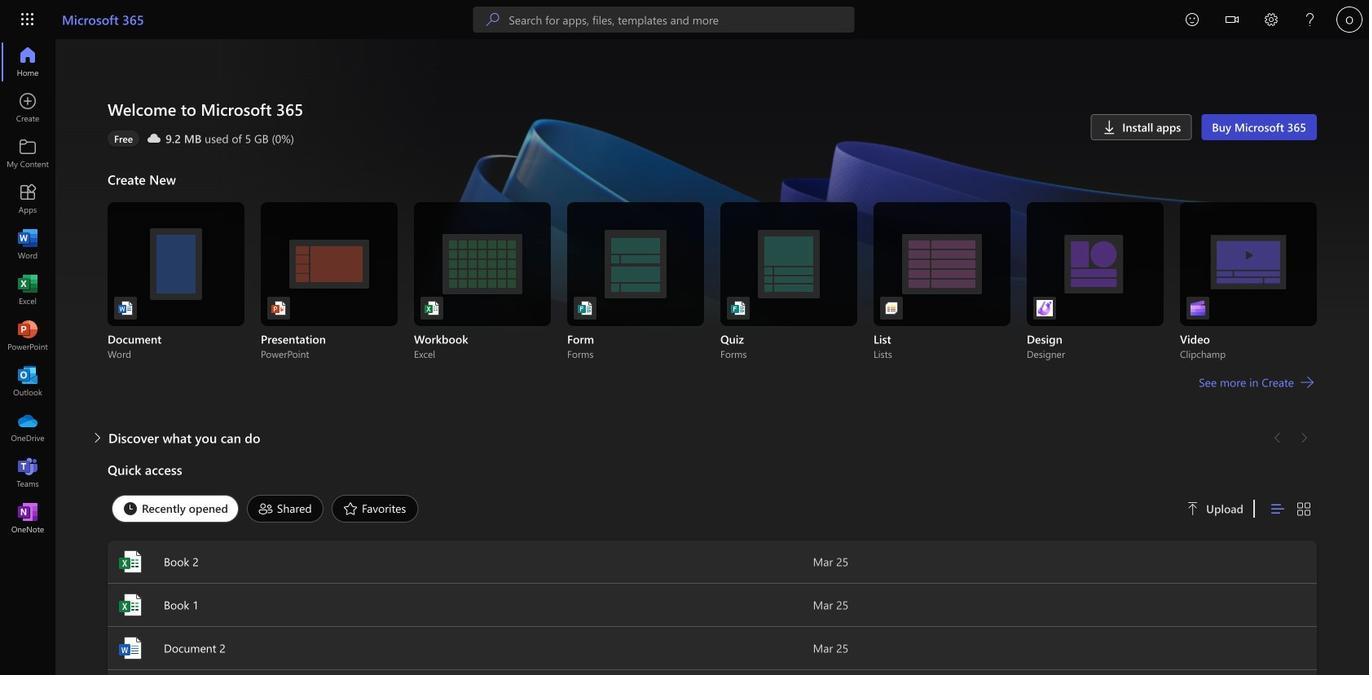 Task type: locate. For each thing, give the bounding box(es) containing it.
new quiz image
[[731, 300, 747, 316]]

application
[[0, 39, 1370, 675]]

word image
[[20, 236, 36, 253], [117, 635, 144, 661]]

1 horizontal spatial word image
[[117, 635, 144, 661]]

shared element
[[247, 495, 324, 523]]

name book 2 cell
[[108, 549, 813, 575]]

1 excel image from the top
[[117, 549, 144, 575]]

banner
[[0, 0, 1370, 42]]

powerpoint image
[[20, 328, 36, 344]]

navigation
[[0, 39, 55, 541]]

list
[[108, 202, 1318, 360]]

excel image
[[117, 549, 144, 575], [117, 592, 144, 618]]

o image
[[1337, 7, 1363, 33]]

0 vertical spatial word image
[[20, 236, 36, 253]]

lists list image
[[884, 300, 900, 316]]

name book 1 cell
[[108, 592, 813, 618]]

tab
[[108, 495, 243, 523], [243, 495, 328, 523], [328, 495, 423, 523]]

1 tab from the left
[[108, 495, 243, 523]]

2 tab from the left
[[243, 495, 328, 523]]

create image
[[20, 99, 36, 116]]

designer design image
[[1037, 300, 1053, 316]]

1 vertical spatial excel image
[[117, 592, 144, 618]]

favorites element
[[332, 495, 419, 523]]

0 horizontal spatial word image
[[20, 236, 36, 253]]

word document image
[[117, 300, 134, 316]]

my content image
[[20, 145, 36, 161]]

None search field
[[473, 7, 855, 33]]

3 tab from the left
[[328, 495, 423, 523]]

2 excel image from the top
[[117, 592, 144, 618]]

create new element
[[108, 166, 1318, 425]]

tab list
[[108, 491, 1168, 527]]

row group
[[108, 670, 1318, 675]]

clipchamp video image
[[1190, 300, 1207, 316]]

0 vertical spatial excel image
[[117, 549, 144, 575]]



Task type: vqa. For each thing, say whether or not it's contained in the screenshot.
New Quiz icon
yes



Task type: describe. For each thing, give the bounding box(es) containing it.
apps image
[[20, 191, 36, 207]]

name document 2 cell
[[108, 635, 813, 661]]

outlook image
[[20, 373, 36, 390]]

forms survey image
[[577, 300, 594, 316]]

recently opened element
[[112, 495, 239, 523]]

teams image
[[20, 465, 36, 481]]

designer design image
[[1037, 300, 1053, 316]]

excel image
[[20, 282, 36, 298]]

excel image for name book 2 cell
[[117, 549, 144, 575]]

onenote image
[[20, 510, 36, 527]]

excel workbook image
[[424, 300, 440, 316]]

powerpoint presentation image
[[271, 300, 287, 316]]

this account doesn't have a microsoft 365 subscription. click to view your benefits. tooltip
[[108, 130, 140, 147]]

onedrive image
[[20, 419, 36, 435]]

home image
[[20, 54, 36, 70]]

1 vertical spatial word image
[[117, 635, 144, 661]]

excel image for name book 1 cell
[[117, 592, 144, 618]]

Search box. Suggestions appear as you type. search field
[[509, 7, 855, 33]]



